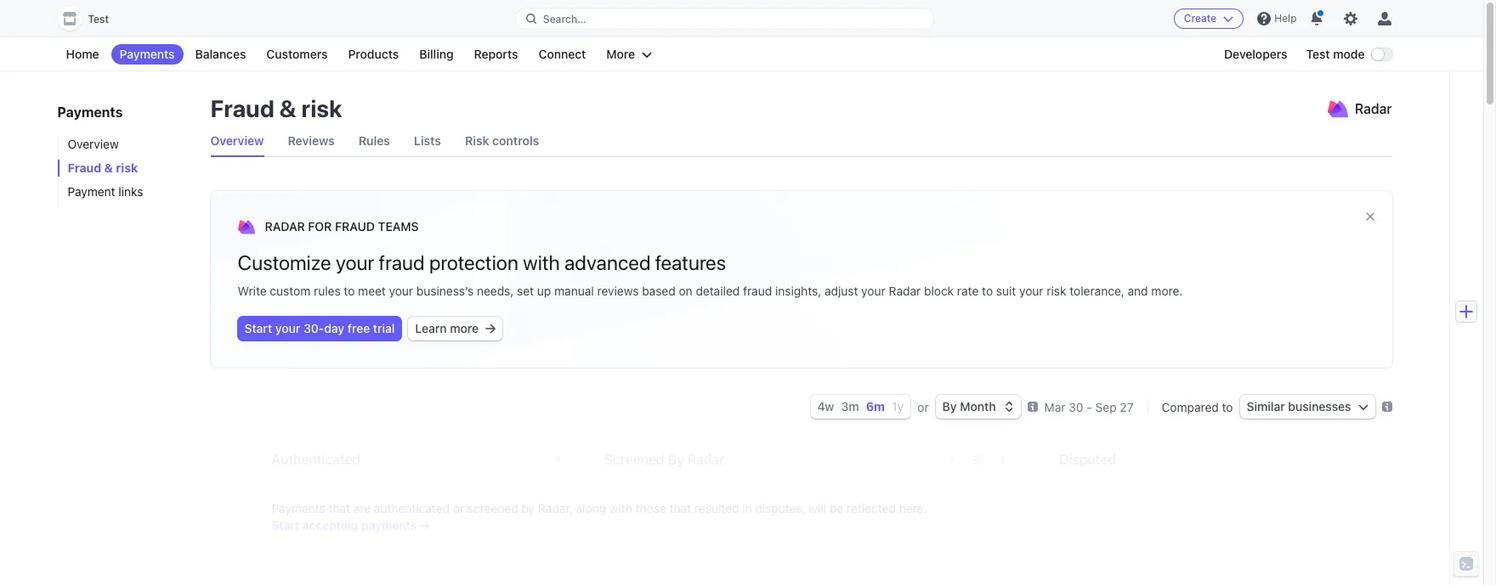 Task type: describe. For each thing, give the bounding box(es) containing it.
your right meet
[[389, 284, 413, 298]]

block
[[924, 284, 954, 298]]

custom
[[270, 284, 311, 298]]

and
[[1128, 284, 1148, 298]]

billing
[[419, 47, 454, 61]]

reflected
[[847, 502, 896, 516]]

here.
[[899, 502, 927, 516]]

overview for fraud & risk
[[68, 137, 119, 151]]

3m button
[[841, 400, 859, 414]]

for
[[308, 219, 332, 234]]

start for start your 30-day free trial
[[244, 321, 272, 336]]

similar businesses button
[[1240, 395, 1375, 419]]

radar down mode
[[1355, 101, 1392, 116]]

search…
[[543, 12, 586, 25]]

reviews
[[288, 133, 335, 148]]

Search… text field
[[516, 8, 934, 29]]

compared
[[1162, 400, 1219, 415]]

advanced
[[565, 251, 651, 275]]

-
[[1087, 400, 1092, 415]]

balances
[[195, 47, 246, 61]]

1 vertical spatial by
[[668, 452, 684, 468]]

learn
[[415, 321, 447, 336]]

3m
[[841, 400, 859, 414]]

payment links link
[[57, 184, 193, 201]]

reviews
[[597, 284, 639, 298]]

radar for fraud teams
[[265, 219, 419, 234]]

learn more link
[[409, 317, 503, 341]]

your right suit
[[1020, 284, 1044, 298]]

by inside popup button
[[943, 400, 957, 414]]

Search… search field
[[516, 8, 934, 29]]

4w 3m 6m 1y
[[818, 400, 904, 414]]

start your 30-day free trial link
[[238, 317, 402, 341]]

risk inside the 'reports loading completed' 'element'
[[1047, 284, 1067, 298]]

reports
[[474, 47, 518, 61]]

free
[[348, 321, 370, 336]]

reports link
[[466, 44, 527, 65]]

protection
[[429, 251, 519, 275]]

30-
[[304, 321, 324, 336]]

more
[[607, 47, 635, 61]]

4w button
[[818, 400, 835, 414]]

products
[[348, 47, 399, 61]]

business's
[[417, 284, 474, 298]]

risk controls link
[[465, 126, 539, 156]]

rules
[[359, 133, 390, 148]]

those
[[636, 502, 666, 516]]

reviews link
[[288, 126, 335, 156]]

authenticated
[[272, 452, 361, 468]]

products link
[[340, 44, 407, 65]]

your up meet
[[336, 251, 374, 275]]

customers
[[266, 47, 328, 61]]

manual
[[554, 284, 594, 298]]

1 horizontal spatial &
[[279, 94, 296, 122]]

start accepting payments
[[272, 519, 417, 533]]

payment
[[68, 185, 115, 199]]

rules
[[314, 284, 341, 298]]

1y button
[[892, 400, 904, 414]]

1 horizontal spatial fraud
[[743, 284, 772, 298]]

help
[[1275, 12, 1297, 25]]

detailed
[[696, 284, 740, 298]]

your right 'adjust'
[[861, 284, 886, 298]]

developers link
[[1216, 44, 1296, 65]]

businesses
[[1288, 400, 1352, 414]]

6m
[[866, 400, 885, 414]]

1 vertical spatial payments
[[57, 105, 123, 120]]

by month button
[[936, 395, 1021, 419]]

2 that from the left
[[670, 502, 691, 516]]

sep
[[1096, 400, 1117, 415]]

help button
[[1251, 5, 1304, 32]]

suit
[[996, 284, 1016, 298]]

1 that from the left
[[329, 502, 350, 516]]

payments link
[[111, 44, 183, 65]]

disputed
[[1060, 452, 1117, 468]]

tolerance,
[[1070, 284, 1125, 298]]

1 horizontal spatial to
[[982, 284, 993, 298]]

are
[[353, 502, 371, 516]]

6m button
[[866, 400, 885, 414]]

payments inside the 'reports loading completed' 'element'
[[272, 502, 325, 516]]

insights,
[[775, 284, 822, 298]]

write custom rules to meet your business's needs, set up manual reviews based on detailed fraud insights, adjust your radar block rate to suit your risk tolerance, and more.
[[238, 284, 1183, 298]]

more.
[[1152, 284, 1183, 298]]

test button
[[57, 7, 126, 31]]

svg image for learn more
[[486, 324, 496, 334]]

radar left for
[[265, 219, 305, 234]]

disputes,
[[755, 502, 806, 516]]

fraud inside the 'reports loading completed' 'element'
[[335, 219, 375, 234]]

mar 30 - sep 27
[[1045, 400, 1134, 415]]

balances link
[[187, 44, 255, 65]]

set
[[517, 284, 534, 298]]

0 vertical spatial payments
[[120, 47, 175, 61]]

27
[[1120, 400, 1134, 415]]

meet
[[358, 284, 386, 298]]

authenticated
[[374, 502, 450, 516]]

0 horizontal spatial to
[[344, 284, 355, 298]]



Task type: vqa. For each thing, say whether or not it's contained in the screenshot.
Reviews link
yes



Task type: locate. For each thing, give the bounding box(es) containing it.
overview link
[[210, 126, 264, 156], [57, 136, 193, 153]]

1 vertical spatial svg image
[[1358, 402, 1369, 412]]

start
[[244, 321, 272, 336], [272, 519, 299, 533]]

0 vertical spatial fraud & risk
[[210, 94, 342, 122]]

features
[[655, 251, 726, 275]]

test up home
[[88, 13, 109, 26]]

your left 30-
[[275, 321, 300, 336]]

to right rules
[[344, 284, 355, 298]]

start inside start your 30-day free trial link
[[244, 321, 272, 336]]

start inside start accepting payments link
[[272, 519, 299, 533]]

overview
[[210, 133, 264, 148], [68, 137, 119, 151]]

customize
[[238, 251, 331, 275]]

connect
[[539, 47, 586, 61]]

create button
[[1174, 9, 1244, 29]]

payments up accepting
[[272, 502, 325, 516]]

2 horizontal spatial to
[[1222, 400, 1233, 415]]

accepting
[[303, 519, 358, 533]]

test left mode
[[1306, 47, 1330, 61]]

1 horizontal spatial overview
[[210, 133, 264, 148]]

0 horizontal spatial by
[[668, 452, 684, 468]]

0 horizontal spatial overview link
[[57, 136, 193, 153]]

or left screened
[[453, 502, 464, 516]]

month
[[960, 400, 996, 414]]

based
[[642, 284, 676, 298]]

more
[[450, 321, 479, 336]]

to left suit
[[982, 284, 993, 298]]

fraud
[[210, 94, 274, 122], [68, 161, 101, 175], [335, 219, 375, 234]]

payment links
[[68, 185, 143, 199]]

overview left reviews at the top of page
[[210, 133, 264, 148]]

write
[[238, 284, 267, 298]]

test for test
[[88, 13, 109, 26]]

1 vertical spatial test
[[1306, 47, 1330, 61]]

trial
[[373, 321, 395, 336]]

teams
[[378, 219, 419, 234]]

risk inside fraud & risk link
[[116, 161, 138, 175]]

2 vertical spatial fraud
[[335, 219, 375, 234]]

fraud & risk
[[210, 94, 342, 122], [68, 161, 138, 175]]

1 vertical spatial &
[[104, 161, 113, 175]]

fraud up payment
[[68, 161, 101, 175]]

1 vertical spatial fraud & risk
[[68, 161, 138, 175]]

0 vertical spatial or
[[918, 400, 929, 415]]

mode
[[1333, 47, 1365, 61]]

1 horizontal spatial by
[[943, 400, 957, 414]]

start down write
[[244, 321, 272, 336]]

0 horizontal spatial test
[[88, 13, 109, 26]]

by month
[[943, 400, 996, 414]]

0 vertical spatial start
[[244, 321, 272, 336]]

0 vertical spatial with
[[523, 251, 560, 275]]

1y
[[892, 400, 904, 414]]

start left accepting
[[272, 519, 299, 533]]

0 vertical spatial &
[[279, 94, 296, 122]]

1 horizontal spatial test
[[1306, 47, 1330, 61]]

0 horizontal spatial or
[[453, 502, 464, 516]]

0 horizontal spatial fraud
[[379, 251, 425, 275]]

test mode
[[1306, 47, 1365, 61]]

0 vertical spatial risk
[[302, 94, 342, 122]]

create
[[1184, 12, 1217, 25]]

home
[[66, 47, 99, 61]]

svg image inside similar businesses popup button
[[1358, 402, 1369, 412]]

overview link up fraud & risk link
[[57, 136, 193, 153]]

1 horizontal spatial that
[[670, 502, 691, 516]]

svg image
[[486, 324, 496, 334], [1358, 402, 1369, 412]]

radar up the resulted at the left bottom
[[688, 452, 725, 468]]

fraud & risk up payment links
[[68, 161, 138, 175]]

payments down home link
[[57, 105, 123, 120]]

0 vertical spatial fraud
[[379, 251, 425, 275]]

1 horizontal spatial with
[[610, 502, 633, 516]]

screened by radar
[[604, 452, 725, 468]]

test for test mode
[[1306, 47, 1330, 61]]

1 horizontal spatial fraud
[[210, 94, 274, 122]]

rules link
[[359, 126, 390, 156]]

fraud down balances link
[[210, 94, 274, 122]]

overview link left reviews link
[[210, 126, 264, 156]]

test inside button
[[88, 13, 109, 26]]

svg image right more
[[486, 324, 496, 334]]

0 vertical spatial svg image
[[486, 324, 496, 334]]

needs,
[[477, 284, 514, 298]]

& up payment links
[[104, 161, 113, 175]]

day
[[324, 321, 344, 336]]

by right screened
[[668, 452, 684, 468]]

that up start accepting payments
[[329, 502, 350, 516]]

tab list
[[210, 126, 1392, 157]]

1 vertical spatial with
[[610, 502, 633, 516]]

that right those on the bottom left of page
[[670, 502, 691, 516]]

svg image for similar businesses
[[1358, 402, 1369, 412]]

risk controls
[[465, 133, 539, 148]]

radar
[[1355, 101, 1392, 116], [265, 219, 305, 234], [889, 284, 921, 298], [688, 452, 725, 468]]

adjust
[[825, 284, 858, 298]]

radar,
[[538, 502, 573, 516]]

connect link
[[530, 44, 595, 65]]

0 horizontal spatial svg image
[[486, 324, 496, 334]]

4w
[[818, 400, 835, 414]]

learn more
[[415, 321, 479, 336]]

30
[[1069, 400, 1084, 415]]

svg image inside learn more "link"
[[486, 324, 496, 334]]

more button
[[598, 44, 661, 65]]

overview for reviews
[[210, 133, 264, 148]]

1 vertical spatial risk
[[116, 161, 138, 175]]

reports loading completed element
[[197, 191, 1392, 586]]

1 vertical spatial fraud
[[743, 284, 772, 298]]

or
[[918, 400, 929, 415], [453, 502, 464, 516]]

1 horizontal spatial or
[[918, 400, 929, 415]]

0 vertical spatial fraud
[[210, 94, 274, 122]]

up
[[537, 284, 551, 298]]

1 horizontal spatial svg image
[[1358, 402, 1369, 412]]

0 horizontal spatial &
[[104, 161, 113, 175]]

billing link
[[411, 44, 462, 65]]

overview link for fraud & risk
[[57, 136, 193, 153]]

0 vertical spatial by
[[943, 400, 957, 414]]

fraud right for
[[335, 219, 375, 234]]

1 horizontal spatial fraud & risk
[[210, 94, 342, 122]]

start for start accepting payments
[[272, 519, 299, 533]]

rate
[[957, 284, 979, 298]]

2 vertical spatial payments
[[272, 502, 325, 516]]

&
[[279, 94, 296, 122], [104, 161, 113, 175]]

2 vertical spatial risk
[[1047, 284, 1067, 298]]

or right "1y" at the bottom of the page
[[918, 400, 929, 415]]

with right along
[[610, 502, 633, 516]]

be
[[830, 502, 844, 516]]

by left month
[[943, 400, 957, 414]]

1 vertical spatial fraud
[[68, 161, 101, 175]]

0 horizontal spatial fraud & risk
[[68, 161, 138, 175]]

fraud
[[379, 251, 425, 275], [743, 284, 772, 298]]

payments right home
[[120, 47, 175, 61]]

1 horizontal spatial risk
[[302, 94, 342, 122]]

0 horizontal spatial fraud
[[68, 161, 101, 175]]

customize your fraud protection with advanced features
[[238, 251, 726, 275]]

0 horizontal spatial that
[[329, 502, 350, 516]]

1 vertical spatial or
[[453, 502, 464, 516]]

0 horizontal spatial risk
[[116, 161, 138, 175]]

lists link
[[414, 126, 441, 156]]

overview up fraud & risk link
[[68, 137, 119, 151]]

risk up reviews at the top of page
[[302, 94, 342, 122]]

radar left block
[[889, 284, 921, 298]]

risk up links on the top left
[[116, 161, 138, 175]]

2 horizontal spatial risk
[[1047, 284, 1067, 298]]

fraud & risk link
[[57, 160, 193, 177]]

risk
[[465, 133, 489, 148]]

0 vertical spatial test
[[88, 13, 109, 26]]

mar
[[1045, 400, 1066, 415]]

links
[[118, 185, 143, 199]]

along
[[576, 502, 606, 516]]

fraud right detailed
[[743, 284, 772, 298]]

on
[[679, 284, 693, 298]]

risk left tolerance,
[[1047, 284, 1067, 298]]

start your 30-day free trial
[[244, 321, 395, 336]]

2 horizontal spatial fraud
[[335, 219, 375, 234]]

0 horizontal spatial with
[[523, 251, 560, 275]]

screened
[[604, 452, 665, 468]]

start accepting payments link
[[272, 518, 1392, 535]]

0 horizontal spatial overview
[[68, 137, 119, 151]]

will
[[809, 502, 827, 516]]

by
[[522, 502, 535, 516]]

developers
[[1224, 47, 1288, 61]]

overview link for reviews
[[210, 126, 264, 156]]

fraud down teams
[[379, 251, 425, 275]]

1 vertical spatial start
[[272, 519, 299, 533]]

svg image right the businesses
[[1358, 402, 1369, 412]]

& up reviews at the top of page
[[279, 94, 296, 122]]

tab list containing overview
[[210, 126, 1392, 157]]

1 horizontal spatial overview link
[[210, 126, 264, 156]]

in
[[743, 502, 752, 516]]

to right compared
[[1222, 400, 1233, 415]]

similar businesses
[[1247, 400, 1352, 414]]

to
[[344, 284, 355, 298], [982, 284, 993, 298], [1222, 400, 1233, 415]]

customers link
[[258, 44, 336, 65]]

fraud & risk up reviews at the top of page
[[210, 94, 342, 122]]

with up up
[[523, 251, 560, 275]]

compared to
[[1162, 400, 1233, 415]]



